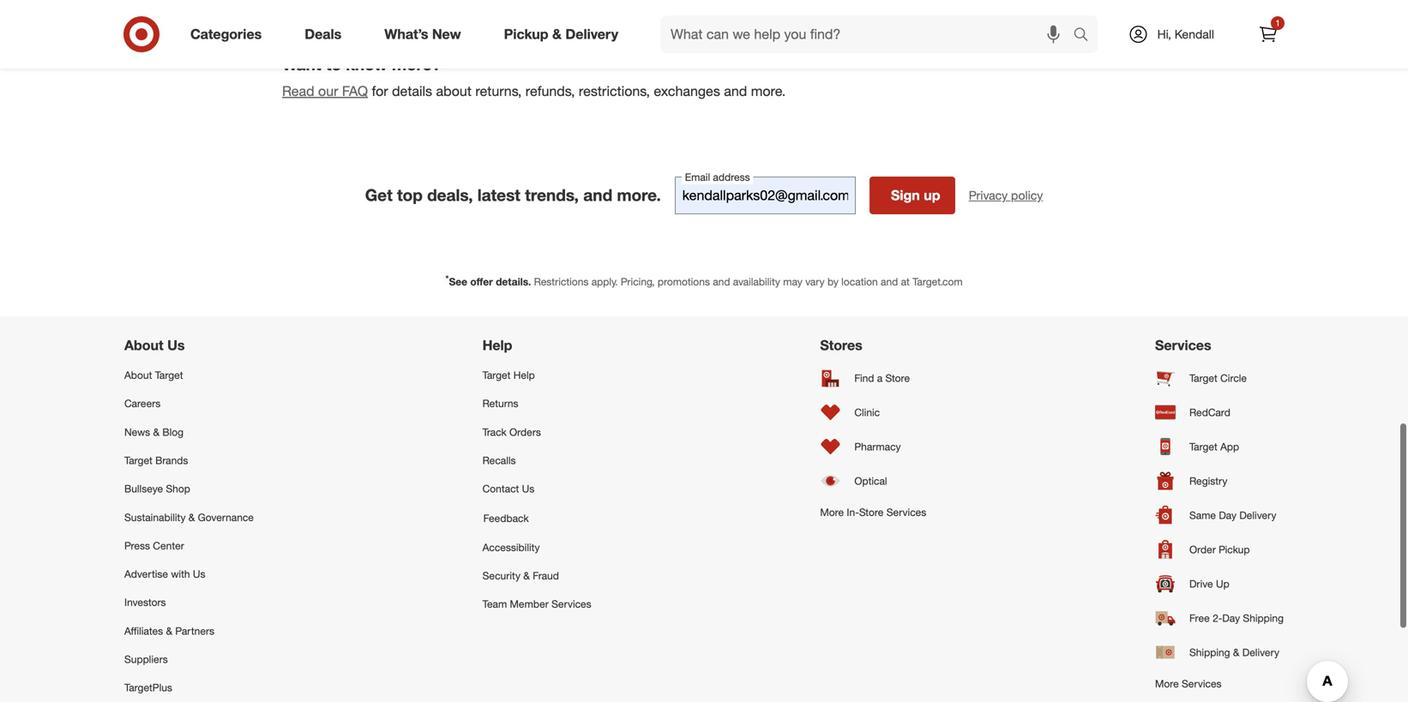 Task type: vqa. For each thing, say whether or not it's contained in the screenshot.
the leftmost More
yes



Task type: locate. For each thing, give the bounding box(es) containing it.
affiliates
[[124, 625, 163, 637]]

help up the returns link
[[513, 369, 535, 382]]

target down "about us"
[[155, 369, 183, 382]]

privacy
[[969, 188, 1008, 203]]

store down optical link
[[859, 506, 884, 519]]

circle
[[1220, 372, 1247, 385]]

find
[[854, 372, 874, 385]]

& for shipping
[[1233, 646, 1240, 659]]

clinic
[[854, 406, 880, 419]]

target left app
[[1189, 440, 1218, 453]]

restrictions
[[534, 275, 589, 288]]

us for about us
[[167, 337, 185, 354]]

services down optical link
[[887, 506, 926, 519]]

0 horizontal spatial help
[[482, 337, 512, 354]]

1 horizontal spatial us
[[193, 568, 205, 581]]

investors
[[124, 596, 166, 609]]

news & blog
[[124, 426, 184, 439]]

day right free
[[1222, 612, 1240, 625]]

1 vertical spatial more.
[[617, 185, 661, 205]]

1 horizontal spatial help
[[513, 369, 535, 382]]

pricing,
[[621, 275, 655, 288]]

delivery for pickup & delivery
[[566, 26, 618, 43]]

categories link
[[176, 15, 283, 53]]

None text field
[[675, 177, 856, 214]]

track orders link
[[482, 418, 591, 446]]

more for more in-store services
[[820, 506, 844, 519]]

security & fraud
[[482, 569, 559, 582]]

& left blog
[[153, 426, 160, 439]]

2 vertical spatial delivery
[[1242, 646, 1279, 659]]

press
[[124, 539, 150, 552]]

& up refunds,
[[552, 26, 562, 43]]

target
[[155, 369, 183, 382], [482, 369, 511, 382], [1189, 372, 1218, 385], [1189, 440, 1218, 453], [124, 454, 152, 467]]

pickup right order
[[1219, 543, 1250, 556]]

press center link
[[124, 532, 254, 560]]

location
[[841, 275, 878, 288]]

about for about target
[[124, 369, 152, 382]]

search
[[1066, 28, 1107, 44]]

sign
[[891, 187, 920, 204]]

2 horizontal spatial us
[[522, 483, 535, 495]]

services down the shipping & delivery link
[[1182, 678, 1222, 690]]

target for target brands
[[124, 454, 152, 467]]

delivery down free 2-day shipping
[[1242, 646, 1279, 659]]

1 horizontal spatial more
[[1155, 678, 1179, 690]]

0 vertical spatial about
[[124, 337, 163, 354]]

target left the circle
[[1189, 372, 1218, 385]]

about up about target on the left of page
[[124, 337, 163, 354]]

2 vertical spatial us
[[193, 568, 205, 581]]

and left availability
[[713, 275, 730, 288]]

us right with
[[193, 568, 205, 581]]

store for in-
[[859, 506, 884, 519]]

registry link
[[1155, 464, 1284, 498]]

more inside 'link'
[[820, 506, 844, 519]]

0 vertical spatial pickup
[[504, 26, 548, 43]]

help up target help
[[482, 337, 512, 354]]

advertise with us link
[[124, 560, 254, 588]]

0 vertical spatial more
[[820, 506, 844, 519]]

1 vertical spatial more
[[1155, 678, 1179, 690]]

shipping
[[1243, 612, 1284, 625], [1189, 646, 1230, 659]]

2 about from the top
[[124, 369, 152, 382]]

more left in-
[[820, 506, 844, 519]]

0 vertical spatial us
[[167, 337, 185, 354]]

more.
[[751, 83, 786, 100], [617, 185, 661, 205]]

1 about from the top
[[124, 337, 163, 354]]

about up careers
[[124, 369, 152, 382]]

shipping up shipping & delivery
[[1243, 612, 1284, 625]]

more services
[[1155, 678, 1222, 690]]

0 vertical spatial shipping
[[1243, 612, 1284, 625]]

delivery for shipping & delivery
[[1242, 646, 1279, 659]]

1
[[1275, 18, 1280, 28]]

member
[[510, 598, 549, 611]]

0 horizontal spatial us
[[167, 337, 185, 354]]

returns link
[[482, 390, 591, 418]]

find a store link
[[820, 361, 926, 395]]

1 link
[[1250, 15, 1287, 53]]

about for about us
[[124, 337, 163, 354]]

target help
[[482, 369, 535, 382]]

contact us
[[482, 483, 535, 495]]

accessibility
[[482, 541, 540, 554]]

trends,
[[525, 185, 579, 205]]

affiliates & partners link
[[124, 617, 254, 645]]

and right trends,
[[583, 185, 612, 205]]

target brands link
[[124, 446, 254, 475]]

day right same
[[1219, 509, 1237, 522]]

order pickup
[[1189, 543, 1250, 556]]

store inside 'link'
[[859, 506, 884, 519]]

team member services
[[482, 598, 591, 611]]

shop
[[166, 483, 190, 495]]

stores
[[820, 337, 863, 354]]

0 horizontal spatial more
[[820, 506, 844, 519]]

feedback
[[483, 512, 529, 525]]

delivery up restrictions,
[[566, 26, 618, 43]]

security & fraud link
[[482, 562, 591, 590]]

more?
[[392, 54, 441, 74]]

targetplus link
[[124, 674, 254, 702]]

0 vertical spatial delivery
[[566, 26, 618, 43]]

1 vertical spatial about
[[124, 369, 152, 382]]

target circle link
[[1155, 361, 1284, 395]]

1 vertical spatial shipping
[[1189, 646, 1230, 659]]

0 vertical spatial more.
[[751, 83, 786, 100]]

up
[[1216, 578, 1230, 590]]

0 vertical spatial day
[[1219, 509, 1237, 522]]

& down free 2-day shipping
[[1233, 646, 1240, 659]]

1 horizontal spatial pickup
[[1219, 543, 1250, 556]]

bullseye shop
[[124, 483, 190, 495]]

& left fraud
[[523, 569, 530, 582]]

see
[[449, 275, 467, 288]]

0 horizontal spatial store
[[859, 506, 884, 519]]

faq
[[342, 83, 368, 100]]

& right affiliates
[[166, 625, 172, 637]]

sustainability
[[124, 511, 186, 524]]

target for target help
[[482, 369, 511, 382]]

0 horizontal spatial pickup
[[504, 26, 548, 43]]

fraud
[[533, 569, 559, 582]]

1 vertical spatial day
[[1222, 612, 1240, 625]]

1 vertical spatial pickup
[[1219, 543, 1250, 556]]

1 horizontal spatial store
[[885, 372, 910, 385]]

pickup up read our faq for details about returns, refunds, restrictions, exchanges and more.
[[504, 26, 548, 43]]

1 vertical spatial store
[[859, 506, 884, 519]]

refunds,
[[526, 83, 575, 100]]

careers
[[124, 397, 161, 410]]

shipping up more services link
[[1189, 646, 1230, 659]]

target up returns on the bottom left of page
[[482, 369, 511, 382]]

recalls
[[482, 454, 516, 467]]

pickup
[[504, 26, 548, 43], [1219, 543, 1250, 556]]

and right exchanges
[[724, 83, 747, 100]]

drive up
[[1189, 578, 1230, 590]]

delivery up order pickup
[[1240, 509, 1277, 522]]

services up the target circle
[[1155, 337, 1211, 354]]

clinic link
[[820, 395, 926, 430]]

get
[[365, 185, 393, 205]]

hi,
[[1157, 27, 1171, 42]]

more services link
[[1155, 670, 1284, 698]]

categories
[[190, 26, 262, 43]]

store right a
[[885, 372, 910, 385]]

0 vertical spatial store
[[885, 372, 910, 385]]

0 horizontal spatial more.
[[617, 185, 661, 205]]

about target link
[[124, 361, 254, 390]]

for
[[372, 83, 388, 100]]

1 vertical spatial us
[[522, 483, 535, 495]]

contact us link
[[482, 475, 591, 503]]

store
[[885, 372, 910, 385], [859, 506, 884, 519]]

1 vertical spatial delivery
[[1240, 509, 1277, 522]]

2-
[[1213, 612, 1222, 625]]

details
[[392, 83, 432, 100]]

target down news
[[124, 454, 152, 467]]

read our faq link
[[282, 83, 368, 100]]

get top deals, latest trends, and more.
[[365, 185, 661, 205]]

by
[[828, 275, 839, 288]]

know
[[346, 54, 387, 74]]

us up about target link
[[167, 337, 185, 354]]

day
[[1219, 509, 1237, 522], [1222, 612, 1240, 625]]

1 horizontal spatial more.
[[751, 83, 786, 100]]

more down the shipping & delivery link
[[1155, 678, 1179, 690]]

*
[[445, 273, 449, 284]]

us right contact
[[522, 483, 535, 495]]

1 vertical spatial help
[[513, 369, 535, 382]]

& down bullseye shop link
[[188, 511, 195, 524]]



Task type: describe. For each thing, give the bounding box(es) containing it.
registry
[[1189, 475, 1228, 488]]

same day delivery
[[1189, 509, 1277, 522]]

center
[[153, 539, 184, 552]]

advertise
[[124, 568, 168, 581]]

free 2-day shipping link
[[1155, 601, 1284, 636]]

promotions
[[658, 275, 710, 288]]

recalls link
[[482, 446, 591, 475]]

find a store
[[854, 372, 910, 385]]

advertise with us
[[124, 568, 205, 581]]

vary
[[805, 275, 825, 288]]

drive up link
[[1155, 567, 1284, 601]]

free
[[1189, 612, 1210, 625]]

up
[[924, 187, 940, 204]]

orders
[[509, 426, 541, 439]]

1 horizontal spatial shipping
[[1243, 612, 1284, 625]]

latest
[[477, 185, 520, 205]]

press center
[[124, 539, 184, 552]]

same
[[1189, 509, 1216, 522]]

services inside 'link'
[[887, 506, 926, 519]]

more for more services
[[1155, 678, 1179, 690]]

& for security
[[523, 569, 530, 582]]

pickup inside 'link'
[[1219, 543, 1250, 556]]

delivery for same day delivery
[[1240, 509, 1277, 522]]

& for sustainability
[[188, 511, 195, 524]]

may
[[783, 275, 803, 288]]

target app
[[1189, 440, 1239, 453]]

team member services link
[[482, 590, 591, 619]]

What can we help you find? suggestions appear below search field
[[660, 15, 1078, 53]]

details.
[[496, 275, 531, 288]]

brands
[[155, 454, 188, 467]]

our
[[318, 83, 338, 100]]

suppliers
[[124, 653, 168, 666]]

sign up
[[891, 187, 940, 204]]

target for target app
[[1189, 440, 1218, 453]]

partners
[[175, 625, 214, 637]]

& for pickup
[[552, 26, 562, 43]]

deals link
[[290, 15, 363, 53]]

top
[[397, 185, 423, 205]]

in-
[[847, 506, 859, 519]]

deals
[[305, 26, 342, 43]]

day inside the same day delivery link
[[1219, 509, 1237, 522]]

new
[[432, 26, 461, 43]]

search button
[[1066, 15, 1107, 57]]

target for target circle
[[1189, 372, 1218, 385]]

track
[[482, 426, 507, 439]]

services down fraud
[[552, 598, 591, 611]]

sustainability & governance
[[124, 511, 254, 524]]

privacy policy
[[969, 188, 1043, 203]]

shipping & delivery
[[1189, 646, 1279, 659]]

about target
[[124, 369, 183, 382]]

returns,
[[475, 83, 522, 100]]

restrictions,
[[579, 83, 650, 100]]

team
[[482, 598, 507, 611]]

day inside free 2-day shipping link
[[1222, 612, 1240, 625]]

read our faq for details about returns, refunds, restrictions, exchanges and more.
[[282, 83, 786, 100]]

with
[[171, 568, 190, 581]]

want to know more?
[[282, 54, 441, 74]]

security
[[482, 569, 521, 582]]

at
[[901, 275, 910, 288]]

store for a
[[885, 372, 910, 385]]

& for news
[[153, 426, 160, 439]]

affiliates & partners
[[124, 625, 214, 637]]

about
[[436, 83, 472, 100]]

exchanges
[[654, 83, 720, 100]]

us for contact us
[[522, 483, 535, 495]]

0 horizontal spatial shipping
[[1189, 646, 1230, 659]]

news
[[124, 426, 150, 439]]

want
[[282, 54, 321, 74]]

order
[[1189, 543, 1216, 556]]

more in-store services link
[[820, 498, 926, 527]]

feedback button
[[482, 503, 591, 533]]

news & blog link
[[124, 418, 254, 446]]

app
[[1220, 440, 1239, 453]]

0 vertical spatial help
[[482, 337, 512, 354]]

& for affiliates
[[166, 625, 172, 637]]

redcard link
[[1155, 395, 1284, 430]]

bullseye shop link
[[124, 475, 254, 503]]

and left at
[[881, 275, 898, 288]]

contact
[[482, 483, 519, 495]]

same day delivery link
[[1155, 498, 1284, 533]]

pharmacy
[[854, 440, 901, 453]]

drive
[[1189, 578, 1213, 590]]

target help link
[[482, 361, 591, 390]]

suppliers link
[[124, 645, 254, 674]]

pickup & delivery link
[[489, 15, 640, 53]]

order pickup link
[[1155, 533, 1284, 567]]

apply.
[[591, 275, 618, 288]]

optical link
[[820, 464, 926, 498]]

more in-store services
[[820, 506, 926, 519]]

accessibility link
[[482, 533, 591, 562]]

what's
[[384, 26, 428, 43]]

target circle
[[1189, 372, 1247, 385]]

optical
[[854, 475, 887, 488]]



